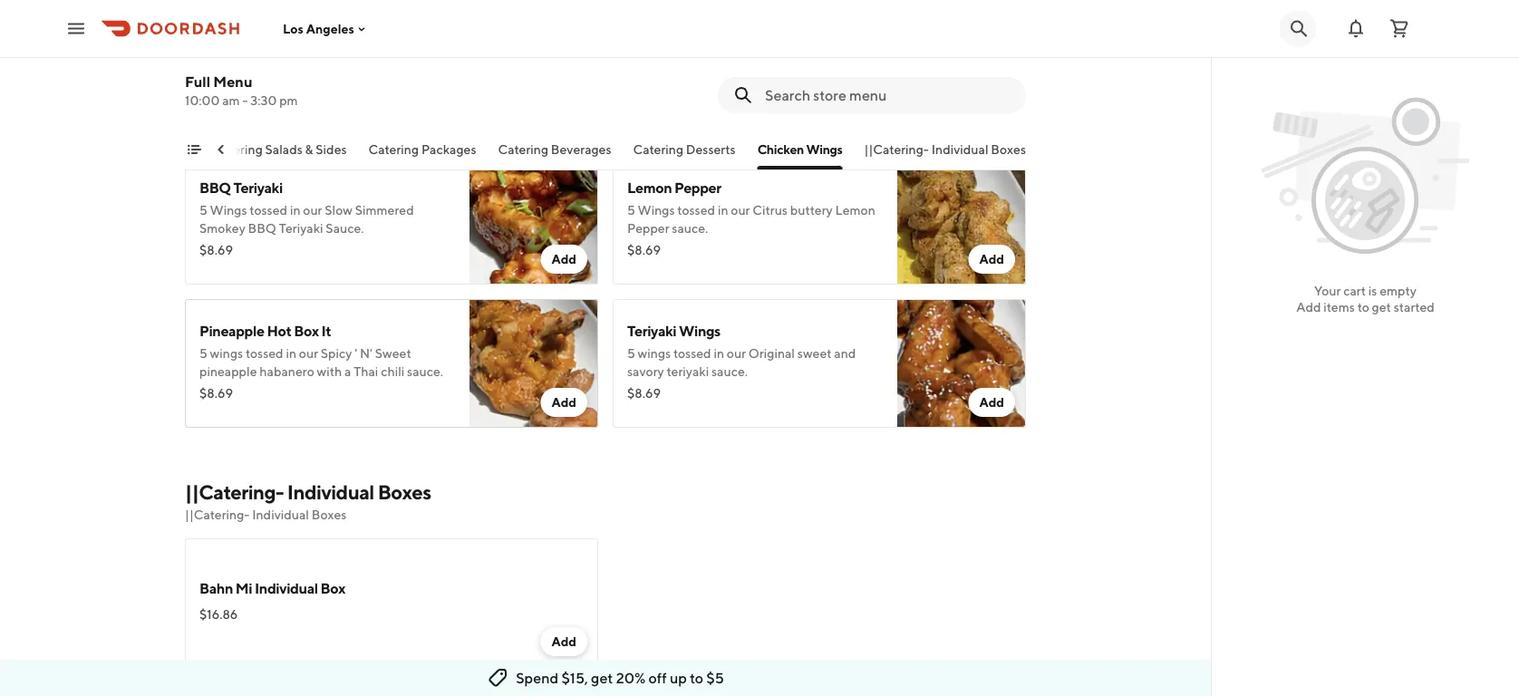Task type: vqa. For each thing, say whether or not it's contained in the screenshot.
Catering Desserts
yes



Task type: describe. For each thing, give the bounding box(es) containing it.
5 for lemon
[[627, 203, 635, 218]]

beverages
[[551, 142, 612, 157]]

1 vertical spatial box
[[321, 580, 345, 598]]

los angeles button
[[283, 21, 369, 36]]

'
[[355, 346, 357, 361]]

||catering- for ||catering- individual boxes
[[865, 142, 929, 157]]

sauce. inside teriyaki wings 5 wings tossed in our original sweet and savory teriyaki sauce. $8.69
[[712, 365, 748, 379]]

zing
[[238, 36, 267, 53]]

add button for lemon pepper
[[969, 245, 1016, 274]]

spicy
[[321, 346, 352, 361]]

0 vertical spatial bbq
[[199, 180, 231, 197]]

in for bbq teriyaki
[[290, 203, 301, 218]]

individual inside button
[[932, 142, 989, 157]]

off
[[649, 670, 667, 687]]

your
[[1315, 283, 1341, 298]]

2 vertical spatial boxes
[[312, 508, 347, 523]]

catering salads & sides
[[212, 142, 347, 157]]

our for bbq teriyaki
[[303, 203, 322, 218]]

packages
[[422, 142, 477, 157]]

our for curry zing
[[303, 60, 322, 75]]

tossed for lemon pepper
[[678, 203, 716, 218]]

a
[[345, 365, 351, 379]]

wings inside teriyaki wings 5 wings tossed in our original sweet and savory teriyaki sauce. $8.69
[[679, 323, 721, 340]]

chicken
[[758, 142, 804, 157]]

bahn
[[199, 580, 233, 598]]

menu
[[213, 73, 253, 90]]

1 vertical spatial get
[[591, 670, 613, 687]]

add inside the your cart is empty add items to get started
[[1297, 300, 1322, 315]]

bbq teriyaki 5 wings tossed in our slow simmered smokey bbq teriyaki sauce. $8.69
[[199, 180, 414, 258]]

honey hot box it image
[[898, 13, 1026, 142]]

to for items
[[1358, 300, 1370, 315]]

yellow
[[325, 60, 363, 75]]

pineapple
[[199, 365, 257, 379]]

angeles
[[306, 21, 354, 36]]

buttery
[[790, 203, 833, 218]]

is
[[1369, 283, 1378, 298]]

los angeles
[[283, 21, 354, 36]]

1 vertical spatial teriyaki
[[279, 221, 323, 236]]

to for up
[[690, 670, 704, 687]]

catering desserts button
[[633, 141, 736, 170]]

boxes for ||catering- individual boxes
[[991, 142, 1026, 157]]

cart
[[1344, 283, 1367, 298]]

our inside pineapple hot box it 5 wings tossed in our spicy ' n' sweet pineapple habanero with a thai chili sauce. $8.69
[[299, 346, 318, 361]]

teriyaki wings 5 wings tossed in our original sweet and savory teriyaki sauce. $8.69
[[627, 323, 856, 401]]

$8.69 inside curry zing 5 wings tossed in our yellow coconut curry sauce $8.69
[[199, 100, 233, 115]]

3:30
[[250, 93, 277, 108]]

up
[[670, 670, 687, 687]]

mi
[[236, 580, 252, 598]]

and
[[835, 346, 856, 361]]

20%
[[616, 670, 646, 687]]

wings inside teriyaki wings 5 wings tossed in our original sweet and savory teriyaki sauce. $8.69
[[638, 346, 671, 361]]

tossed for bbq teriyaki
[[250, 203, 288, 218]]

pineapple hot box it image
[[470, 300, 598, 428]]

1 horizontal spatial lemon
[[836, 203, 876, 218]]

items
[[1324, 300, 1355, 315]]

5 for curry
[[199, 60, 207, 75]]

curry zing 5 wings tossed in our yellow coconut curry sauce $8.69
[[199, 36, 448, 115]]

add button for bbq teriyaki
[[541, 245, 588, 274]]

teriyaki inside teriyaki wings 5 wings tossed in our original sweet and savory teriyaki sauce. $8.69
[[627, 323, 677, 340]]

wings for lemon pepper
[[638, 203, 675, 218]]

catering for catering desserts
[[633, 142, 684, 157]]

||catering- for ||catering- individual boxes ||catering- individual boxes
[[185, 481, 284, 505]]

in for curry zing
[[290, 60, 301, 75]]

boxes for ||catering- individual boxes ||catering- individual boxes
[[378, 481, 431, 505]]

open menu image
[[65, 18, 87, 39]]

$5
[[707, 670, 724, 687]]

catering for catering beverages
[[498, 142, 549, 157]]

0 vertical spatial lemon
[[627, 180, 672, 197]]

$8.69 inside pineapple hot box it 5 wings tossed in our spicy ' n' sweet pineapple habanero with a thai chili sauce. $8.69
[[199, 386, 233, 401]]

n'
[[360, 346, 373, 361]]

$16.86
[[199, 608, 238, 622]]

catering packages button
[[369, 141, 477, 170]]

our for teriyaki wings
[[727, 346, 746, 361]]

$8.69 inside teriyaki wings 5 wings tossed in our original sweet and savory teriyaki sauce. $8.69
[[627, 386, 661, 401]]

savory
[[627, 365, 664, 379]]

am
[[222, 93, 240, 108]]

catering packages
[[369, 142, 477, 157]]



Task type: locate. For each thing, give the bounding box(es) containing it.
empty
[[1380, 283, 1417, 298]]

our inside bbq teriyaki 5 wings tossed in our slow simmered smokey bbq teriyaki sauce. $8.69
[[303, 203, 322, 218]]

in left citrus
[[718, 203, 729, 218]]

Item Search search field
[[765, 85, 1012, 105]]

catering right show menu categories icon
[[212, 142, 263, 157]]

chicken wings
[[758, 142, 843, 157]]

5 for teriyaki
[[627, 346, 635, 361]]

box right mi
[[321, 580, 345, 598]]

boxes
[[991, 142, 1026, 157], [378, 481, 431, 505], [312, 508, 347, 523]]

0 horizontal spatial get
[[591, 670, 613, 687]]

wings inside lemon pepper 5 wings tossed in our citrus buttery lemon pepper sauce. $8.69
[[638, 203, 675, 218]]

get
[[1372, 300, 1392, 315], [591, 670, 613, 687]]

5 inside lemon pepper 5 wings tossed in our citrus buttery lemon pepper sauce. $8.69
[[627, 203, 635, 218]]

5 down catering desserts button at the top
[[627, 203, 635, 218]]

catering
[[212, 142, 263, 157], [369, 142, 419, 157], [498, 142, 549, 157], [633, 142, 684, 157]]

lemon down catering desserts button at the top
[[627, 180, 672, 197]]

box left it
[[294, 323, 319, 340]]

slow
[[325, 203, 353, 218]]

lemon pepper image
[[898, 156, 1026, 285]]

tossed down catering salads & sides button
[[250, 203, 288, 218]]

2 vertical spatial ||catering-
[[185, 508, 250, 523]]

teriyaki wings image
[[898, 300, 1026, 428]]

0 horizontal spatial bbq
[[199, 180, 231, 197]]

to inside the your cart is empty add items to get started
[[1358, 300, 1370, 315]]

wings inside pineapple hot box it 5 wings tossed in our spicy ' n' sweet pineapple habanero with a thai chili sauce. $8.69
[[210, 346, 243, 361]]

in up habanero
[[286, 346, 297, 361]]

in inside bbq teriyaki 5 wings tossed in our slow simmered smokey bbq teriyaki sauce. $8.69
[[290, 203, 301, 218]]

1 vertical spatial bbq
[[248, 221, 277, 236]]

it
[[321, 323, 331, 340]]

catering for catering packages
[[369, 142, 419, 157]]

sweet
[[798, 346, 832, 361]]

wings right chicken
[[807, 142, 843, 157]]

tossed down zing
[[250, 60, 288, 75]]

catering inside button
[[369, 142, 419, 157]]

sauce.
[[326, 221, 364, 236]]

desserts
[[686, 142, 736, 157]]

curry right coconut on the top left of the page
[[416, 60, 448, 75]]

1 wings from the left
[[210, 346, 243, 361]]

-
[[242, 93, 248, 108]]

catering inside button
[[212, 142, 263, 157]]

0 horizontal spatial curry
[[199, 36, 235, 53]]

bbq down scroll menu navigation left icon
[[199, 180, 231, 197]]

sauce.
[[672, 221, 708, 236], [407, 365, 443, 379], [712, 365, 748, 379]]

wings up pineapple
[[210, 346, 243, 361]]

wings
[[210, 346, 243, 361], [638, 346, 671, 361]]

hot
[[267, 323, 291, 340]]

in inside teriyaki wings 5 wings tossed in our original sweet and savory teriyaki sauce. $8.69
[[714, 346, 725, 361]]

spend $15, get 20% off up to $5
[[516, 670, 724, 687]]

add button for pineapple hot box it
[[541, 389, 588, 418]]

$8.69 inside bbq teriyaki 5 wings tossed in our slow simmered smokey bbq teriyaki sauce. $8.69
[[199, 243, 233, 258]]

5 up pineapple
[[199, 346, 207, 361]]

||catering-
[[865, 142, 929, 157], [185, 481, 284, 505], [185, 508, 250, 523]]

pineapple
[[199, 323, 264, 340]]

full menu 10:00 am - 3:30 pm
[[185, 73, 298, 108]]

0 vertical spatial teriyaki
[[234, 180, 283, 197]]

pineapple hot box it 5 wings tossed in our spicy ' n' sweet pineapple habanero with a thai chili sauce. $8.69
[[199, 323, 443, 401]]

box inside pineapple hot box it 5 wings tossed in our spicy ' n' sweet pineapple habanero with a thai chili sauce. $8.69
[[294, 323, 319, 340]]

$8.69 inside lemon pepper 5 wings tossed in our citrus buttery lemon pepper sauce. $8.69
[[627, 243, 661, 258]]

get right $15, on the bottom left of page
[[591, 670, 613, 687]]

thai
[[354, 365, 378, 379]]

in
[[290, 60, 301, 75], [290, 203, 301, 218], [718, 203, 729, 218], [286, 346, 297, 361], [714, 346, 725, 361]]

sauce. down catering desserts button at the top
[[672, 221, 708, 236]]

0 vertical spatial curry
[[199, 36, 235, 53]]

our for lemon pepper
[[731, 203, 750, 218]]

with
[[317, 365, 342, 379]]

to down cart
[[1358, 300, 1370, 315]]

in for teriyaki wings
[[714, 346, 725, 361]]

1 vertical spatial boxes
[[378, 481, 431, 505]]

4 catering from the left
[[633, 142, 684, 157]]

1 vertical spatial pepper
[[627, 221, 670, 236]]

5 up savory
[[627, 346, 635, 361]]

wings inside bbq teriyaki 5 wings tossed in our slow simmered smokey bbq teriyaki sauce. $8.69
[[210, 203, 247, 218]]

0 vertical spatial get
[[1372, 300, 1392, 315]]

0 horizontal spatial lemon
[[627, 180, 672, 197]]

sauce. inside lemon pepper 5 wings tossed in our citrus buttery lemon pepper sauce. $8.69
[[672, 221, 708, 236]]

0 horizontal spatial sauce.
[[407, 365, 443, 379]]

||catering- individual boxes button
[[865, 141, 1026, 170]]

add button for teriyaki wings
[[969, 389, 1016, 418]]

habanero
[[260, 365, 314, 379]]

lemon right buttery
[[836, 203, 876, 218]]

5 inside bbq teriyaki 5 wings tossed in our slow simmered smokey bbq teriyaki sauce. $8.69
[[199, 203, 207, 218]]

bbq right smokey
[[248, 221, 277, 236]]

our inside teriyaki wings 5 wings tossed in our original sweet and savory teriyaki sauce. $8.69
[[727, 346, 746, 361]]

show menu categories image
[[187, 142, 201, 157]]

our inside lemon pepper 5 wings tossed in our citrus buttery lemon pepper sauce. $8.69
[[731, 203, 750, 218]]

tossed for teriyaki wings
[[674, 346, 711, 361]]

get down is
[[1372, 300, 1392, 315]]

0 horizontal spatial to
[[690, 670, 704, 687]]

sides
[[316, 142, 347, 157]]

coconut
[[366, 60, 413, 75]]

get inside the your cart is empty add items to get started
[[1372, 300, 1392, 315]]

in inside curry zing 5 wings tossed in our yellow coconut curry sauce $8.69
[[290, 60, 301, 75]]

$8.69
[[199, 100, 233, 115], [199, 243, 233, 258], [627, 243, 661, 258], [199, 386, 233, 401], [627, 386, 661, 401]]

catering left beverages
[[498, 142, 549, 157]]

individual
[[932, 142, 989, 157], [287, 481, 374, 505], [252, 508, 309, 523], [255, 580, 318, 598]]

teriyaki up savory
[[627, 323, 677, 340]]

our left the slow
[[303, 203, 322, 218]]

add button
[[969, 102, 1016, 131], [541, 245, 588, 274], [969, 245, 1016, 274], [541, 389, 588, 418], [969, 389, 1016, 418], [541, 628, 588, 657]]

sauce. right teriyaki
[[712, 365, 748, 379]]

1 horizontal spatial box
[[321, 580, 345, 598]]

2 horizontal spatial boxes
[[991, 142, 1026, 157]]

5 inside curry zing 5 wings tossed in our yellow coconut curry sauce $8.69
[[199, 60, 207, 75]]

teriyaki
[[667, 365, 709, 379]]

0 horizontal spatial boxes
[[312, 508, 347, 523]]

0 vertical spatial boxes
[[991, 142, 1026, 157]]

5 up smokey
[[199, 203, 207, 218]]

5
[[199, 60, 207, 75], [199, 203, 207, 218], [627, 203, 635, 218], [199, 346, 207, 361], [627, 346, 635, 361]]

sauce. inside pineapple hot box it 5 wings tossed in our spicy ' n' sweet pineapple habanero with a thai chili sauce. $8.69
[[407, 365, 443, 379]]

to right up
[[690, 670, 704, 687]]

0 vertical spatial pepper
[[675, 180, 722, 197]]

bahn mi individual box
[[199, 580, 345, 598]]

bbq
[[199, 180, 231, 197], [248, 221, 277, 236]]

||catering- individual boxes
[[865, 142, 1026, 157]]

our
[[303, 60, 322, 75], [303, 203, 322, 218], [731, 203, 750, 218], [299, 346, 318, 361], [727, 346, 746, 361]]

wings up sauce
[[210, 60, 247, 75]]

2 catering from the left
[[369, 142, 419, 157]]

pm
[[279, 93, 298, 108]]

1 horizontal spatial boxes
[[378, 481, 431, 505]]

in inside lemon pepper 5 wings tossed in our citrus buttery lemon pepper sauce. $8.69
[[718, 203, 729, 218]]

smokey
[[199, 221, 246, 236]]

tossed down catering desserts button at the top
[[678, 203, 716, 218]]

1 catering from the left
[[212, 142, 263, 157]]

full
[[185, 73, 210, 90]]

catering left desserts
[[633, 142, 684, 157]]

tossed down hot
[[246, 346, 283, 361]]

curry
[[199, 36, 235, 53], [416, 60, 448, 75]]

wings up smokey
[[210, 203, 247, 218]]

catering for catering salads & sides
[[212, 142, 263, 157]]

chili
[[381, 365, 405, 379]]

add
[[980, 109, 1005, 124], [552, 252, 577, 267], [980, 252, 1005, 267], [1297, 300, 1322, 315], [552, 395, 577, 410], [980, 395, 1005, 410], [552, 635, 577, 650]]

in for lemon pepper
[[718, 203, 729, 218]]

5 for bbq
[[199, 203, 207, 218]]

our inside curry zing 5 wings tossed in our yellow coconut curry sauce $8.69
[[303, 60, 322, 75]]

catering beverages
[[498, 142, 612, 157]]

spend
[[516, 670, 559, 687]]

in up pm
[[290, 60, 301, 75]]

our up with
[[299, 346, 318, 361]]

5 inside pineapple hot box it 5 wings tossed in our spicy ' n' sweet pineapple habanero with a thai chili sauce. $8.69
[[199, 346, 207, 361]]

2 horizontal spatial sauce.
[[712, 365, 748, 379]]

tossed inside pineapple hot box it 5 wings tossed in our spicy ' n' sweet pineapple habanero with a thai chili sauce. $8.69
[[246, 346, 283, 361]]

1 horizontal spatial curry
[[416, 60, 448, 75]]

teriyaki
[[234, 180, 283, 197], [279, 221, 323, 236], [627, 323, 677, 340]]

tossed for curry zing
[[250, 60, 288, 75]]

to
[[1358, 300, 1370, 315], [690, 670, 704, 687]]

tossed inside curry zing 5 wings tossed in our yellow coconut curry sauce $8.69
[[250, 60, 288, 75]]

tossed inside teriyaki wings 5 wings tossed in our original sweet and savory teriyaki sauce. $8.69
[[674, 346, 711, 361]]

$15,
[[562, 670, 588, 687]]

tossed inside lemon pepper 5 wings tossed in our citrus buttery lemon pepper sauce. $8.69
[[678, 203, 716, 218]]

curry zing image
[[470, 13, 598, 142]]

||catering- individual boxes ||catering- individual boxes
[[185, 481, 431, 523]]

citrus
[[753, 203, 788, 218]]

original
[[749, 346, 795, 361]]

catering left packages
[[369, 142, 419, 157]]

in left the slow
[[290, 203, 301, 218]]

in inside pineapple hot box it 5 wings tossed in our spicy ' n' sweet pineapple habanero with a thai chili sauce. $8.69
[[286, 346, 297, 361]]

our left the original
[[727, 346, 746, 361]]

wings for curry zing
[[210, 60, 247, 75]]

sauce
[[199, 78, 235, 93]]

in left the original
[[714, 346, 725, 361]]

wings for bbq teriyaki
[[210, 203, 247, 218]]

salads
[[265, 142, 303, 157]]

wings inside curry zing 5 wings tossed in our yellow coconut curry sauce $8.69
[[210, 60, 247, 75]]

teriyaki left "sauce."
[[279, 221, 323, 236]]

catering beverages button
[[498, 141, 612, 170]]

tossed up teriyaki
[[674, 346, 711, 361]]

3 catering from the left
[[498, 142, 549, 157]]

tossed inside bbq teriyaki 5 wings tossed in our slow simmered smokey bbq teriyaki sauce. $8.69
[[250, 203, 288, 218]]

lemon pepper 5 wings tossed in our citrus buttery lemon pepper sauce. $8.69
[[627, 180, 876, 258]]

our left citrus
[[731, 203, 750, 218]]

catering salads & sides button
[[212, 141, 347, 170]]

scroll menu navigation left image
[[214, 142, 229, 157]]

1 horizontal spatial wings
[[638, 346, 671, 361]]

simmered
[[355, 203, 414, 218]]

teriyaki down catering salads & sides button
[[234, 180, 283, 197]]

2 vertical spatial teriyaki
[[627, 323, 677, 340]]

los
[[283, 21, 304, 36]]

curry left zing
[[199, 36, 235, 53]]

catering desserts
[[633, 142, 736, 157]]

2 wings from the left
[[638, 346, 671, 361]]

your cart is empty add items to get started
[[1297, 283, 1435, 315]]

0 vertical spatial to
[[1358, 300, 1370, 315]]

wings up teriyaki
[[679, 323, 721, 340]]

boxes inside button
[[991, 142, 1026, 157]]

started
[[1394, 300, 1435, 315]]

1 horizontal spatial bbq
[[248, 221, 277, 236]]

wings
[[210, 60, 247, 75], [807, 142, 843, 157], [210, 203, 247, 218], [638, 203, 675, 218], [679, 323, 721, 340]]

sweet
[[375, 346, 411, 361]]

&
[[305, 142, 313, 157]]

wings down catering desserts button at the top
[[638, 203, 675, 218]]

1 vertical spatial ||catering-
[[185, 481, 284, 505]]

notification bell image
[[1346, 18, 1367, 39]]

tossed
[[250, 60, 288, 75], [250, 203, 288, 218], [678, 203, 716, 218], [246, 346, 283, 361], [674, 346, 711, 361]]

1 horizontal spatial pepper
[[675, 180, 722, 197]]

0 horizontal spatial pepper
[[627, 221, 670, 236]]

our left yellow
[[303, 60, 322, 75]]

1 horizontal spatial to
[[1358, 300, 1370, 315]]

1 vertical spatial curry
[[416, 60, 448, 75]]

pepper
[[675, 180, 722, 197], [627, 221, 670, 236]]

sauce. right the chili on the left
[[407, 365, 443, 379]]

0 horizontal spatial box
[[294, 323, 319, 340]]

box
[[294, 323, 319, 340], [321, 580, 345, 598]]

0 vertical spatial box
[[294, 323, 319, 340]]

0 horizontal spatial wings
[[210, 346, 243, 361]]

0 vertical spatial ||catering-
[[865, 142, 929, 157]]

||catering- inside button
[[865, 142, 929, 157]]

5 inside teriyaki wings 5 wings tossed in our original sweet and savory teriyaki sauce. $8.69
[[627, 346, 635, 361]]

lemon
[[627, 180, 672, 197], [836, 203, 876, 218]]

1 horizontal spatial sauce.
[[672, 221, 708, 236]]

bbq teriyaki image
[[470, 156, 598, 285]]

wings up savory
[[638, 346, 671, 361]]

1 vertical spatial to
[[690, 670, 704, 687]]

10:00
[[185, 93, 220, 108]]

5 up sauce
[[199, 60, 207, 75]]

0 items, open order cart image
[[1389, 18, 1411, 39]]

1 vertical spatial lemon
[[836, 203, 876, 218]]

1 horizontal spatial get
[[1372, 300, 1392, 315]]



